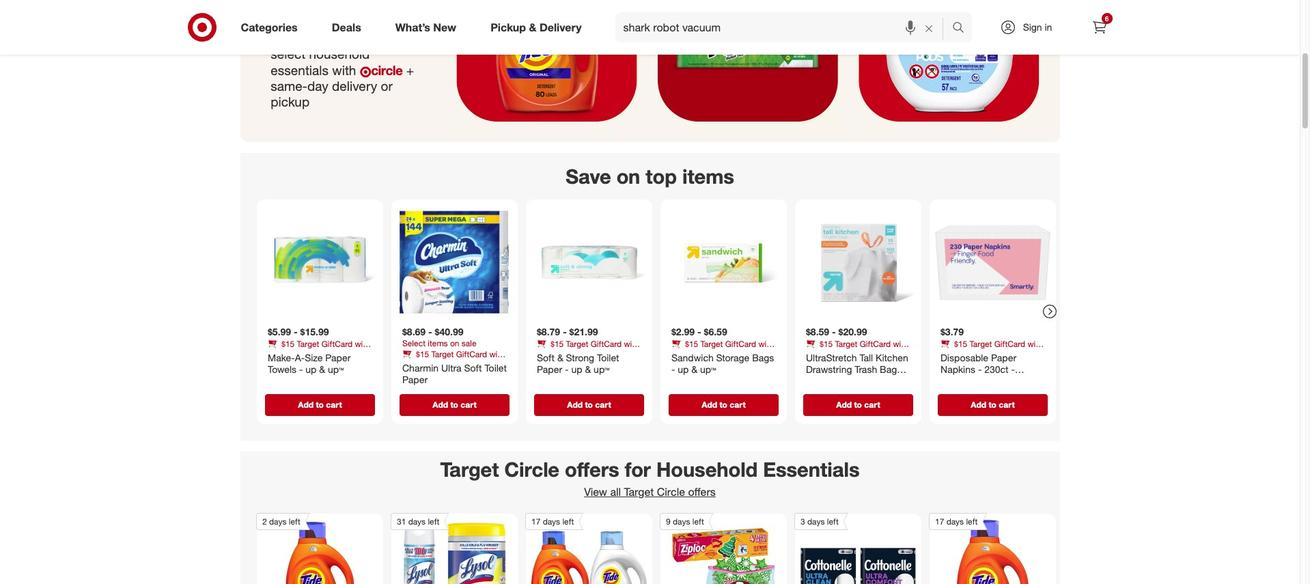 Task type: vqa. For each thing, say whether or not it's contained in the screenshot.
The Report
no



Task type: locate. For each thing, give the bounding box(es) containing it.
3 add to cart from the left
[[567, 399, 611, 410]]

add to cart button down 230ct
[[938, 394, 1048, 416]]

2 add from the left
[[432, 399, 448, 410]]

paper right size
[[325, 352, 350, 363]]

$15 up disposable
[[954, 339, 967, 349]]

&
[[529, 20, 537, 34], [557, 352, 563, 363], [319, 364, 325, 375], [585, 364, 591, 375], [691, 364, 697, 375], [819, 387, 825, 399]]

add to cart button down charmin ultra soft toilet paper
[[399, 394, 509, 416]]

-
[[293, 326, 297, 338], [428, 326, 432, 338], [563, 326, 566, 338], [697, 326, 701, 338], [832, 326, 836, 338], [299, 364, 303, 375], [565, 364, 568, 375], [671, 364, 675, 375], [904, 364, 908, 375], [978, 364, 981, 375], [1011, 364, 1015, 375], [855, 376, 859, 387], [905, 376, 909, 387]]

5 add from the left
[[836, 399, 852, 410]]

$2.99 - $6.59
[[671, 326, 727, 338]]

to down the 13
[[854, 399, 862, 410]]

spend
[[330, 30, 367, 46]]

what's new
[[395, 20, 456, 34]]

add to cart down the 13
[[836, 399, 880, 410]]

add to cart button
[[265, 394, 375, 416], [399, 394, 509, 416], [534, 394, 644, 416], [668, 394, 778, 416], [803, 394, 913, 416], [938, 394, 1048, 416]]

disposable paper napkins - 230ct - smartly™ image
[[935, 205, 1050, 321]]

1 add to cart from the left
[[298, 399, 342, 410]]

- down strong
[[565, 364, 568, 375]]

2 left from the left
[[428, 516, 439, 527]]

2 add to cart button from the left
[[399, 394, 509, 416]]

6 add from the left
[[971, 399, 986, 410]]

$8.79
[[537, 326, 560, 338]]

0 horizontal spatial on
[[395, 30, 410, 46]]

up down size
[[305, 364, 316, 375]]

smartly™
[[940, 376, 979, 387]]

purchase for $15.99
[[324, 349, 358, 359]]

add down unscented
[[836, 399, 852, 410]]

1 horizontal spatial offers
[[688, 485, 716, 499]]

toilet right ultra
[[484, 362, 506, 373]]

$15 up ultrastretch
[[819, 339, 833, 349]]

3 add to cart button from the left
[[534, 394, 644, 416]]

0 vertical spatial on
[[395, 30, 410, 46]]

4 cart from the left
[[729, 399, 745, 410]]

on inside $8.69 - $40.99 select items on sale
[[450, 338, 459, 348]]

up
[[305, 364, 316, 375], [571, 364, 582, 375], [678, 364, 689, 375], [806, 387, 817, 399]]

sign in
[[1023, 21, 1052, 33]]

add to cart button down the 13
[[803, 394, 913, 416]]

up™ down unscented
[[828, 387, 844, 399]]

soft right ultra
[[464, 362, 482, 373]]

purchase up 230ct
[[997, 349, 1031, 359]]

6 cart from the left
[[999, 399, 1015, 410]]

$8.79 - $21.99
[[537, 326, 598, 338]]

1 horizontal spatial soft
[[537, 352, 554, 363]]

4 add to cart from the left
[[701, 399, 745, 410]]

- inside sandwich storage bags - up & up™
[[671, 364, 675, 375]]

circle
[[504, 457, 559, 481], [657, 485, 685, 499]]

add to cart button down sandwich storage bags - up & up™
[[668, 394, 778, 416]]

home up towels
[[283, 349, 304, 359]]

up™ inside the ultrastretch tall kitchen drawstring trash bags - unscented - 13 gallon - up & up™
[[828, 387, 844, 399]]

1 horizontal spatial toilet
[[597, 352, 619, 363]]

add to cart for bags
[[701, 399, 745, 410]]

1 horizontal spatial 17
[[935, 516, 944, 527]]

3 add from the left
[[567, 399, 582, 410]]

- left the 13
[[855, 376, 859, 387]]

1 horizontal spatial circle
[[657, 485, 685, 499]]

6
[[1105, 14, 1109, 23]]

add down make-a-size paper towels - up & up™
[[298, 399, 313, 410]]

1 cart from the left
[[326, 399, 342, 410]]

- right $8.59
[[832, 326, 836, 338]]

$40.99
[[434, 326, 463, 338]]

target
[[297, 339, 319, 349], [566, 339, 588, 349], [700, 339, 723, 349], [835, 339, 857, 349], [969, 339, 992, 349], [431, 349, 454, 359], [440, 457, 499, 481], [624, 485, 654, 499]]

soft down $8.79
[[537, 352, 554, 363]]

What can we help you find? suggestions appear below search field
[[615, 12, 955, 42]]

add to cart button for strong
[[534, 394, 644, 416]]

top
[[646, 164, 677, 189]]

purchase for $21.99
[[593, 349, 627, 359]]

0 horizontal spatial bags
[[752, 352, 774, 363]]

add down soft & strong toilet paper - up & up™
[[567, 399, 582, 410]]

- right $8.69
[[428, 326, 432, 338]]

what's new link
[[384, 12, 473, 42]]

to down soft & strong toilet paper - up & up™
[[585, 399, 593, 410]]

$50
[[370, 30, 391, 46], [267, 349, 281, 359], [537, 349, 550, 359], [671, 349, 684, 359], [806, 349, 819, 359], [940, 349, 953, 359], [402, 359, 415, 369]]

$50 up towels
[[267, 349, 281, 359]]

to for strong
[[585, 399, 593, 410]]

to for soft
[[450, 399, 458, 410]]

3 left from the left
[[562, 516, 574, 527]]

soft & strong toilet paper - up & up™ image
[[531, 205, 647, 321]]

3 cart from the left
[[595, 399, 611, 410]]

home up drawstring on the right of the page
[[821, 349, 842, 359]]

charmin
[[402, 362, 438, 373]]

new
[[433, 20, 456, 34]]

purchase for $20.99
[[862, 349, 896, 359]]

napkins
[[940, 364, 975, 375]]

$20.99
[[838, 326, 867, 338]]

giftcard down $15.99
[[321, 339, 352, 349]]

$15 target giftcard with $50 home care purchase up 230ct
[[940, 339, 1043, 359]]

ultra
[[441, 362, 461, 373]]

on down the $40.99
[[450, 338, 459, 348]]

offers down household
[[688, 485, 716, 499]]

with for $8.59 - $20.99
[[893, 339, 908, 349]]

$50 down $2.99
[[671, 349, 684, 359]]

$15 for $8.79
[[550, 339, 563, 349]]

3 to from the left
[[585, 399, 593, 410]]

0 vertical spatial items
[[682, 164, 734, 189]]

up down sandwich
[[678, 364, 689, 375]]

add to cart down sandwich storage bags - up & up™
[[701, 399, 745, 410]]

add to cart
[[298, 399, 342, 410], [432, 399, 476, 410], [567, 399, 611, 410], [701, 399, 745, 410], [836, 399, 880, 410], [971, 399, 1015, 410]]

soft
[[537, 352, 554, 363], [464, 362, 482, 373]]

up™ down $15.99
[[328, 364, 344, 375]]

- right 230ct
[[1011, 364, 1015, 375]]

5 add to cart button from the left
[[803, 394, 913, 416]]

view
[[584, 485, 607, 499]]

cart for disposable paper napkins - 230ct - smartly™
[[999, 399, 1015, 410]]

0 vertical spatial offers
[[565, 457, 619, 481]]

$50 for $8.79 - $21.99
[[537, 349, 550, 359]]

add to cart button down soft & strong toilet paper - up & up™
[[534, 394, 644, 416]]

0 horizontal spatial offers
[[565, 457, 619, 481]]

add to cart down make-a-size paper towels - up & up™
[[298, 399, 342, 410]]

toilet inside soft & strong toilet paper - up & up™
[[597, 352, 619, 363]]

purchase up trash
[[862, 349, 896, 359]]

ultrastretch tall kitchen drawstring trash bags - unscented - 13 gallon - up & up™ image
[[800, 205, 916, 321]]

home for $2.99
[[687, 349, 707, 359]]

with for $3.79
[[1027, 339, 1043, 349]]

1 vertical spatial items
[[427, 338, 448, 348]]

add for tall
[[836, 399, 852, 410]]

0 vertical spatial bags
[[752, 352, 774, 363]]

0 horizontal spatial items
[[427, 338, 448, 348]]

items right 'top'
[[682, 164, 734, 189]]

circle
[[371, 62, 403, 78]]

2 horizontal spatial on
[[617, 164, 640, 189]]

size
[[304, 352, 322, 363]]

2 cart from the left
[[460, 399, 476, 410]]

ultrastretch
[[806, 352, 857, 363]]

add to cart down soft & strong toilet paper - up & up™
[[567, 399, 611, 410]]

to down sandwich storage bags - up & up™
[[719, 399, 727, 410]]

5 add to cart from the left
[[836, 399, 880, 410]]

up inside sandwich storage bags - up & up™
[[678, 364, 689, 375]]

tall
[[859, 352, 873, 363]]

cart down charmin ultra soft toilet paper
[[460, 399, 476, 410]]

deals link
[[320, 12, 378, 42]]

you
[[306, 30, 327, 46]]

2 to from the left
[[450, 399, 458, 410]]

230ct
[[984, 364, 1008, 375]]

when you spend $50 on select household essentials with
[[271, 30, 410, 78]]

13
[[862, 376, 872, 387]]

$15 down $8.79
[[550, 339, 563, 349]]

up™
[[328, 364, 344, 375], [593, 364, 609, 375], [700, 364, 716, 375], [828, 387, 844, 399]]

essentials
[[271, 62, 329, 78]]

- down sandwich
[[671, 364, 675, 375]]

day
[[307, 78, 328, 93]]

offers up view
[[565, 457, 619, 481]]

0 horizontal spatial 17 days left
[[531, 516, 574, 527]]

add to cart for napkins
[[971, 399, 1015, 410]]

cart down soft & strong toilet paper - up & up™
[[595, 399, 611, 410]]

care down $6.59
[[710, 349, 726, 359]]

+
[[406, 62, 414, 78]]

unscented
[[806, 376, 853, 387]]

with for $2.99 - $6.59
[[758, 339, 773, 349]]

- inside $8.69 - $40.99 select items on sale
[[428, 326, 432, 338]]

9
[[666, 516, 670, 527]]

up™ inside make-a-size paper towels - up & up™
[[328, 364, 344, 375]]

bags down kitchen on the right
[[880, 364, 901, 375]]

add to cart button for size
[[265, 394, 375, 416]]

4 left from the left
[[692, 516, 704, 527]]

1 add from the left
[[298, 399, 313, 410]]

5 to from the left
[[854, 399, 862, 410]]

up™ down sandwich
[[700, 364, 716, 375]]

paper inside charmin ultra soft toilet paper
[[402, 374, 427, 385]]

with inside when you spend $50 on select household essentials with
[[332, 62, 356, 78]]

$6.59
[[704, 326, 727, 338]]

save
[[566, 164, 611, 189]]

& left strong
[[557, 352, 563, 363]]

cart for make-a-size paper towels - up & up™
[[326, 399, 342, 410]]

household
[[309, 46, 370, 62]]

up inside the ultrastretch tall kitchen drawstring trash bags - unscented - 13 gallon - up & up™
[[806, 387, 817, 399]]

paper inside soft & strong toilet paper - up & up™
[[537, 364, 562, 375]]

add to cart button for kitchen
[[803, 394, 913, 416]]

17
[[531, 516, 540, 527], [935, 516, 944, 527]]

paper
[[325, 352, 350, 363], [991, 352, 1016, 363], [537, 364, 562, 375], [402, 374, 427, 385]]

$15 target giftcard with $50 home care purchase for $6.59
[[671, 339, 773, 359]]

add to cart button down make-a-size paper towels - up & up™
[[265, 394, 375, 416]]

$15
[[281, 339, 294, 349], [550, 339, 563, 349], [685, 339, 698, 349], [819, 339, 833, 349], [954, 339, 967, 349], [416, 349, 429, 359]]

giftcard up storage at bottom right
[[725, 339, 756, 349]]

0 horizontal spatial toilet
[[484, 362, 506, 373]]

$15 target giftcard with $50 home care purchase for $21.99
[[537, 339, 639, 359]]

paper down $8.79
[[537, 364, 562, 375]]

ultrastretch tall kitchen drawstring trash bags - unscented - 13 gallon - up & up™
[[806, 352, 909, 399]]

purchase
[[324, 349, 358, 359], [593, 349, 627, 359], [728, 349, 762, 359], [862, 349, 896, 359], [997, 349, 1031, 359], [459, 359, 493, 369]]

cart down make-a-size paper towels - up & up™
[[326, 399, 342, 410]]

1 horizontal spatial items
[[682, 164, 734, 189]]

$15 down $5.99
[[281, 339, 294, 349]]

paper up 230ct
[[991, 352, 1016, 363]]

giftcard up tall
[[859, 339, 891, 349]]

0 horizontal spatial 17
[[531, 516, 540, 527]]

$8.69
[[402, 326, 425, 338]]

bags inside sandwich storage bags - up & up™
[[752, 352, 774, 363]]

6 link
[[1084, 12, 1114, 42]]

4 to from the left
[[719, 399, 727, 410]]

paper down charmin
[[402, 374, 427, 385]]

items
[[682, 164, 734, 189], [427, 338, 448, 348]]

to down make-a-size paper towels - up & up™
[[316, 399, 323, 410]]

up inside make-a-size paper towels - up & up™
[[305, 364, 316, 375]]

1 vertical spatial on
[[617, 164, 640, 189]]

6 days from the left
[[946, 516, 964, 527]]

kitchen
[[875, 352, 908, 363]]

1 horizontal spatial bags
[[880, 364, 901, 375]]

care right a-
[[306, 349, 322, 359]]

to for size
[[316, 399, 323, 410]]

0 vertical spatial circle
[[504, 457, 559, 481]]

same-
[[271, 78, 307, 93]]

$50 for $8.59 - $20.99
[[806, 349, 819, 359]]

6 add to cart from the left
[[971, 399, 1015, 410]]

to
[[316, 399, 323, 410], [450, 399, 458, 410], [585, 399, 593, 410], [719, 399, 727, 410], [854, 399, 862, 410], [988, 399, 996, 410]]

- down a-
[[299, 364, 303, 375]]

soft & strong toilet paper - up & up™
[[537, 352, 619, 375]]

$50 inside when you spend $50 on select household essentials with
[[370, 30, 391, 46]]

add to cart for kitchen
[[836, 399, 880, 410]]

up down strong
[[571, 364, 582, 375]]

care up 230ct
[[979, 349, 995, 359]]

4 add to cart button from the left
[[668, 394, 778, 416]]

care down $21.99
[[575, 349, 591, 359]]

0 horizontal spatial soft
[[464, 362, 482, 373]]

charmin ultra soft toilet paper
[[402, 362, 506, 385]]

17 days left
[[531, 516, 574, 527], [935, 516, 977, 527]]

1 vertical spatial circle
[[657, 485, 685, 499]]

care up trash
[[844, 349, 860, 359]]

or
[[381, 78, 393, 93]]

offers
[[565, 457, 619, 481], [688, 485, 716, 499]]

giftcard down sale
[[456, 349, 487, 359]]

care for a-
[[306, 349, 322, 359]]

days
[[269, 516, 286, 527], [408, 516, 425, 527], [542, 516, 560, 527], [673, 516, 690, 527], [807, 516, 824, 527], [946, 516, 964, 527]]

5 cart from the left
[[864, 399, 880, 410]]

purchase right sandwich
[[728, 349, 762, 359]]

toilet right strong
[[597, 352, 619, 363]]

add down the "smartly™"
[[971, 399, 986, 410]]

paper inside disposable paper napkins - 230ct - smartly™
[[991, 352, 1016, 363]]

$2.99
[[671, 326, 694, 338]]

5 days from the left
[[807, 516, 824, 527]]

$50 down $8.79
[[537, 349, 550, 359]]

purchase right size
[[324, 349, 358, 359]]

left
[[288, 516, 300, 527], [428, 516, 439, 527], [562, 516, 574, 527], [692, 516, 704, 527], [827, 516, 838, 527], [966, 516, 977, 527]]

add to cart down charmin ultra soft toilet paper
[[432, 399, 476, 410]]

6 to from the left
[[988, 399, 996, 410]]

home left ultra
[[417, 359, 438, 369]]

$50 right spend
[[370, 30, 391, 46]]

2 vertical spatial on
[[450, 338, 459, 348]]

to down 230ct
[[988, 399, 996, 410]]

1 to from the left
[[316, 399, 323, 410]]

home down the $2.99 - $6.59
[[687, 349, 707, 359]]

1 horizontal spatial on
[[450, 338, 459, 348]]

6 add to cart button from the left
[[938, 394, 1048, 416]]

toilet inside charmin ultra soft toilet paper
[[484, 362, 506, 373]]

cart for sandwich storage bags - up & up™
[[729, 399, 745, 410]]

& down unscented
[[819, 387, 825, 399]]

on
[[395, 30, 410, 46], [617, 164, 640, 189], [450, 338, 459, 348]]

$15 target giftcard with $50 home care purchase
[[267, 339, 370, 359], [537, 339, 639, 359], [671, 339, 773, 359], [806, 339, 908, 359], [940, 339, 1043, 359], [402, 349, 504, 369]]

giftcard for $6.59
[[725, 339, 756, 349]]

$15 target giftcard with $50 home care purchase down $20.99
[[806, 339, 908, 359]]

add down sandwich storage bags - up & up™
[[701, 399, 717, 410]]

giftcard
[[321, 339, 352, 349], [590, 339, 621, 349], [725, 339, 756, 349], [859, 339, 891, 349], [994, 339, 1025, 349], [456, 349, 487, 359]]

bags inside the ultrastretch tall kitchen drawstring trash bags - unscented - 13 gallon - up & up™
[[880, 364, 901, 375]]

care right charmin
[[440, 359, 456, 369]]

on left 'top'
[[617, 164, 640, 189]]

sandwich
[[671, 352, 713, 363]]

1 vertical spatial bags
[[880, 364, 901, 375]]

items down the $40.99
[[427, 338, 448, 348]]

1 horizontal spatial 17 days left
[[935, 516, 977, 527]]

up inside soft & strong toilet paper - up & up™
[[571, 364, 582, 375]]

purchase down $21.99
[[593, 349, 627, 359]]

2 add to cart from the left
[[432, 399, 476, 410]]

with
[[332, 62, 356, 78], [355, 339, 370, 349], [624, 339, 639, 349], [758, 339, 773, 349], [893, 339, 908, 349], [1027, 339, 1043, 349], [489, 349, 504, 359]]

1 vertical spatial offers
[[688, 485, 716, 499]]

save on top items
[[566, 164, 734, 189]]

to down charmin ultra soft toilet paper
[[450, 399, 458, 410]]

4 add from the left
[[701, 399, 717, 410]]

$50 up napkins
[[940, 349, 953, 359]]

cart down 230ct
[[999, 399, 1015, 410]]

bags right storage at bottom right
[[752, 352, 774, 363]]

$5.99
[[267, 326, 291, 338]]

cart for ultrastretch tall kitchen drawstring trash bags - unscented - 13 gallon - up & up™
[[864, 399, 880, 410]]

& inside the ultrastretch tall kitchen drawstring trash bags - unscented - 13 gallon - up & up™
[[819, 387, 825, 399]]

$15 target giftcard with $50 home care purchase down $6.59
[[671, 339, 773, 359]]

1 add to cart button from the left
[[265, 394, 375, 416]]

giftcard down $21.99
[[590, 339, 621, 349]]



Task type: describe. For each thing, give the bounding box(es) containing it.
delivery
[[332, 78, 377, 93]]

31
[[397, 516, 406, 527]]

5 left from the left
[[827, 516, 838, 527]]

2 days from the left
[[408, 516, 425, 527]]

& inside sandwich storage bags - up & up™
[[691, 364, 697, 375]]

care for paper
[[979, 349, 995, 359]]

3 days from the left
[[542, 516, 560, 527]]

with for $5.99 - $15.99
[[355, 339, 370, 349]]

add to cart button for soft
[[399, 394, 509, 416]]

6 left from the left
[[966, 516, 977, 527]]

on inside when you spend $50 on select household essentials with
[[395, 30, 410, 46]]

toilet for charmin ultra soft toilet paper
[[484, 362, 506, 373]]

cart for charmin ultra soft toilet paper
[[460, 399, 476, 410]]

add for ultra
[[432, 399, 448, 410]]

giftcard for $15.99
[[321, 339, 352, 349]]

make-
[[267, 352, 295, 363]]

make-a-size paper towels - up & up™ image
[[262, 205, 377, 321]]

$50 for $2.99 - $6.59
[[671, 349, 684, 359]]

3
[[800, 516, 805, 527]]

pickup & delivery link
[[479, 12, 599, 42]]

home for $8.79
[[552, 349, 573, 359]]

pickup
[[491, 20, 526, 34]]

select
[[402, 338, 425, 348]]

household
[[656, 457, 758, 481]]

- right $8.79
[[563, 326, 566, 338]]

care for storage
[[710, 349, 726, 359]]

search button
[[946, 12, 979, 45]]

& down strong
[[585, 364, 591, 375]]

up™ inside soft & strong toilet paper - up & up™
[[593, 364, 609, 375]]

$5.99 - $15.99
[[267, 326, 329, 338]]

giftcard for $20.99
[[859, 339, 891, 349]]

31 days left
[[397, 516, 439, 527]]

sale
[[461, 338, 476, 348]]

add to cart for soft
[[432, 399, 476, 410]]

care for tall
[[844, 349, 860, 359]]

- down kitchen on the right
[[904, 364, 908, 375]]

purchase down sale
[[459, 359, 493, 369]]

care for &
[[575, 349, 591, 359]]

giftcard for $21.99
[[590, 339, 621, 349]]

with for $8.79 - $21.99
[[624, 339, 639, 349]]

items inside $8.69 - $40.99 select items on sale
[[427, 338, 448, 348]]

view all target circle offers link
[[581, 482, 719, 503]]

all
[[610, 485, 621, 499]]

giftcard up 230ct
[[994, 339, 1025, 349]]

categories link
[[229, 12, 315, 42]]

what's
[[395, 20, 430, 34]]

towels
[[267, 364, 296, 375]]

purchase for $6.59
[[728, 349, 762, 359]]

- right gallon
[[905, 376, 909, 387]]

charmin ultra soft toilet paper image
[[397, 205, 512, 321]]

0 horizontal spatial circle
[[504, 457, 559, 481]]

$15 target giftcard with $50 home care purchase down sale
[[402, 349, 504, 369]]

$15 target giftcard with $50 home care purchase for $15.99
[[267, 339, 370, 359]]

- inside make-a-size paper towels - up & up™
[[299, 364, 303, 375]]

cart for soft & strong toilet paper - up & up™
[[595, 399, 611, 410]]

add to cart for size
[[298, 399, 342, 410]]

$3.79
[[940, 326, 964, 338]]

9 days left
[[666, 516, 704, 527]]

$50 for $5.99 - $15.99
[[267, 349, 281, 359]]

disposable paper napkins - 230ct - smartly™
[[940, 352, 1016, 387]]

target circle offers for household essentials view all target circle offers
[[440, 457, 860, 499]]

- right $2.99
[[697, 326, 701, 338]]

for
[[625, 457, 651, 481]]

trash
[[854, 364, 877, 375]]

$15 for $2.99
[[685, 339, 698, 349]]

storage
[[716, 352, 749, 363]]

search
[[946, 22, 979, 35]]

2
[[262, 516, 267, 527]]

2 days left
[[262, 516, 300, 527]]

add to cart button for bags
[[668, 394, 778, 416]]

- inside soft & strong toilet paper - up & up™
[[565, 364, 568, 375]]

1 17 days left from the left
[[531, 516, 574, 527]]

$15.99
[[300, 326, 329, 338]]

when
[[271, 30, 302, 46]]

essentials
[[763, 457, 860, 481]]

& inside make-a-size paper towels - up & up™
[[319, 364, 325, 375]]

sandwich storage bags - up & up™ image
[[666, 205, 781, 321]]

$15 for $5.99
[[281, 339, 294, 349]]

+ same-day delivery or pickup
[[271, 62, 414, 109]]

pickup
[[271, 93, 310, 109]]

in
[[1045, 21, 1052, 33]]

1 left from the left
[[288, 516, 300, 527]]

$15 up charmin
[[416, 349, 429, 359]]

sign in link
[[988, 12, 1073, 42]]

up™ inside sandwich storage bags - up & up™
[[700, 364, 716, 375]]

$15 for $8.59
[[819, 339, 833, 349]]

make-a-size paper towels - up & up™
[[267, 352, 350, 375]]

& right pickup
[[529, 20, 537, 34]]

to for napkins
[[988, 399, 996, 410]]

$21.99
[[569, 326, 598, 338]]

add to cart button for napkins
[[938, 394, 1048, 416]]

add for a-
[[298, 399, 313, 410]]

paper inside make-a-size paper towels - up & up™
[[325, 352, 350, 363]]

home for $8.59
[[821, 349, 842, 359]]

deals
[[332, 20, 361, 34]]

1 17 from the left
[[531, 516, 540, 527]]

$8.69 - $40.99 select items on sale
[[402, 326, 476, 348]]

soft inside charmin ultra soft toilet paper
[[464, 362, 482, 373]]

$8.59
[[806, 326, 829, 338]]

add for &
[[567, 399, 582, 410]]

toilet for soft & strong toilet paper - up & up™
[[597, 352, 619, 363]]

gallon
[[875, 376, 902, 387]]

$8.59 - $20.99
[[806, 326, 867, 338]]

2 17 days left from the left
[[935, 516, 977, 527]]

- left 230ct
[[978, 364, 981, 375]]

- right $5.99
[[293, 326, 297, 338]]

categories
[[241, 20, 298, 34]]

a-
[[295, 352, 304, 363]]

$50 for $3.79
[[940, 349, 953, 359]]

4 days from the left
[[673, 516, 690, 527]]

$15 target giftcard with $50 home care purchase for $20.99
[[806, 339, 908, 359]]

2 17 from the left
[[935, 516, 944, 527]]

add for storage
[[701, 399, 717, 410]]

to for kitchen
[[854, 399, 862, 410]]

carousel region
[[240, 153, 1060, 451]]

$50 down select at the left of the page
[[402, 359, 415, 369]]

select
[[271, 46, 305, 62]]

drawstring
[[806, 364, 852, 375]]

add for paper
[[971, 399, 986, 410]]

pickup & delivery
[[491, 20, 582, 34]]

sandwich storage bags - up & up™
[[671, 352, 774, 375]]

home for $5.99
[[283, 349, 304, 359]]

strong
[[566, 352, 594, 363]]

delivery
[[540, 20, 582, 34]]

to for bags
[[719, 399, 727, 410]]

soft inside soft & strong toilet paper - up & up™
[[537, 352, 554, 363]]

sign
[[1023, 21, 1042, 33]]

1 days from the left
[[269, 516, 286, 527]]

home up napkins
[[956, 349, 976, 359]]

disposable
[[940, 352, 988, 363]]

add to cart for strong
[[567, 399, 611, 410]]

3 days left
[[800, 516, 838, 527]]



